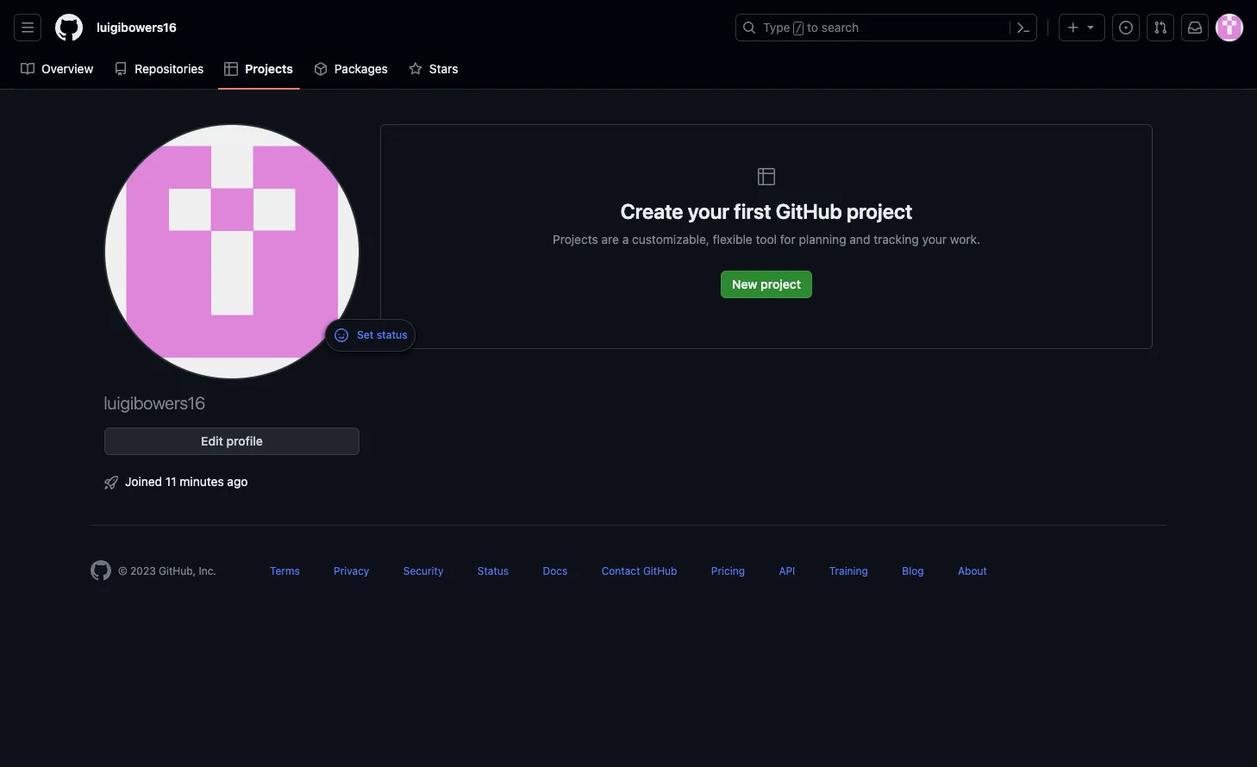 Task type: describe. For each thing, give the bounding box(es) containing it.
terms link
[[270, 565, 300, 578]]

contact
[[602, 565, 640, 578]]

edit
[[201, 434, 223, 449]]

new
[[732, 277, 758, 292]]

1 vertical spatial luigibowers16
[[104, 393, 206, 413]]

search
[[822, 20, 859, 35]]

repositories link
[[107, 56, 211, 82]]

tool
[[756, 232, 777, 247]]

security
[[403, 565, 444, 578]]

blog link
[[902, 565, 924, 578]]

change your avatar image
[[104, 124, 360, 380]]

new project button
[[721, 271, 812, 298]]

security link
[[403, 565, 444, 578]]

ago
[[227, 474, 248, 489]]

docs
[[543, 565, 568, 578]]

status link
[[478, 565, 509, 578]]

set
[[357, 329, 374, 342]]

for
[[780, 232, 796, 247]]

type
[[763, 20, 791, 35]]

training link
[[830, 565, 869, 578]]

0 horizontal spatial your
[[688, 199, 730, 223]]

stars
[[429, 61, 458, 76]]

footer containing © 2023 github, inc.
[[77, 525, 1181, 625]]

privacy link
[[334, 565, 370, 578]]

overview
[[41, 61, 93, 76]]

1 vertical spatial github
[[643, 565, 678, 578]]

packages
[[335, 61, 388, 76]]

overview link
[[14, 56, 100, 82]]

github,
[[159, 565, 196, 578]]

contact github link
[[602, 565, 678, 578]]

homepage image inside footer
[[91, 561, 111, 581]]

issue opened image
[[1120, 21, 1133, 35]]

create
[[621, 199, 684, 223]]

0 horizontal spatial projects
[[245, 61, 293, 76]]

smiley image
[[335, 329, 348, 342]]

luigibowers16 link
[[90, 14, 184, 41]]

about link
[[958, 565, 988, 578]]

planning
[[799, 232, 847, 247]]

github inside create your first github project projects are a customizable, flexible tool for planning and tracking your work.
[[776, 199, 843, 223]]



Task type: vqa. For each thing, say whether or not it's contained in the screenshot.
the right the eye icon
no



Task type: locate. For each thing, give the bounding box(es) containing it.
table image
[[225, 62, 238, 76]]

status
[[377, 329, 408, 342]]

luigibowers16 up repo image
[[97, 20, 177, 35]]

type / to search
[[763, 20, 859, 35]]

flexible
[[713, 232, 753, 247]]

project up tracking
[[847, 199, 913, 223]]

minutes
[[180, 474, 224, 489]]

project inside 'button'
[[761, 277, 801, 292]]

github right contact
[[643, 565, 678, 578]]

first
[[734, 199, 772, 223]]

docs link
[[543, 565, 568, 578]]

command palette image
[[1017, 21, 1031, 35]]

1 vertical spatial project
[[761, 277, 801, 292]]

edit profile button
[[104, 428, 360, 455]]

11
[[166, 474, 176, 489]]

to
[[807, 20, 819, 35]]

profile
[[226, 434, 263, 449]]

api
[[779, 565, 796, 578]]

project inside create your first github project projects are a customizable, flexible tool for planning and tracking your work.
[[847, 199, 913, 223]]

status
[[478, 565, 509, 578]]

api link
[[779, 565, 796, 578]]

homepage image left ©
[[91, 561, 111, 581]]

projects
[[245, 61, 293, 76], [553, 232, 598, 247]]

0 vertical spatial github
[[776, 199, 843, 223]]

1 horizontal spatial homepage image
[[91, 561, 111, 581]]

table image
[[756, 166, 777, 187]]

work.
[[950, 232, 981, 247]]

0 vertical spatial your
[[688, 199, 730, 223]]

projects right table image
[[245, 61, 293, 76]]

repo image
[[114, 62, 128, 76]]

joined 11 minutes ago
[[125, 474, 248, 489]]

triangle down image
[[1084, 20, 1098, 34]]

0 vertical spatial projects
[[245, 61, 293, 76]]

set status button
[[333, 327, 408, 344]]

and
[[850, 232, 871, 247]]

joined
[[125, 474, 162, 489]]

0 vertical spatial homepage image
[[55, 14, 83, 41]]

book image
[[21, 62, 35, 76]]

are
[[602, 232, 619, 247]]

tracking
[[874, 232, 919, 247]]

contact github
[[602, 565, 678, 578]]

inc.
[[199, 565, 216, 578]]

1 horizontal spatial your
[[923, 232, 947, 247]]

0 horizontal spatial homepage image
[[55, 14, 83, 41]]

1 horizontal spatial projects
[[553, 232, 598, 247]]

©
[[118, 565, 127, 578]]

your
[[688, 199, 730, 223], [923, 232, 947, 247]]

github up planning
[[776, 199, 843, 223]]

project
[[847, 199, 913, 223], [761, 277, 801, 292]]

0 horizontal spatial github
[[643, 565, 678, 578]]

new project
[[732, 277, 801, 292]]

1 vertical spatial projects
[[553, 232, 598, 247]]

1 horizontal spatial github
[[776, 199, 843, 223]]

2023
[[130, 565, 156, 578]]

0 horizontal spatial project
[[761, 277, 801, 292]]

your left the work.
[[923, 232, 947, 247]]

edit profile
[[201, 434, 263, 449]]

customizable,
[[632, 232, 710, 247]]

about
[[958, 565, 988, 578]]

projects link
[[218, 56, 300, 82]]

notifications image
[[1189, 21, 1202, 35]]

rocket image
[[104, 476, 118, 490]]

luigibowers16
[[97, 20, 177, 35], [104, 393, 206, 413]]

1 vertical spatial homepage image
[[91, 561, 111, 581]]

homepage image up overview
[[55, 14, 83, 41]]

/
[[796, 22, 802, 35]]

packages link
[[307, 56, 395, 82]]

plus image
[[1067, 21, 1081, 34]]

pricing link
[[712, 565, 745, 578]]

projects inside create your first github project projects are a customizable, flexible tool for planning and tracking your work.
[[553, 232, 598, 247]]

repositories
[[135, 61, 204, 76]]

1 horizontal spatial project
[[847, 199, 913, 223]]

0 vertical spatial luigibowers16
[[97, 20, 177, 35]]

stars link
[[402, 56, 465, 82]]

footer
[[77, 525, 1181, 625]]

a
[[623, 232, 629, 247]]

© 2023 github, inc.
[[118, 565, 216, 578]]

terms
[[270, 565, 300, 578]]

luigibowers16 up edit
[[104, 393, 206, 413]]

pricing
[[712, 565, 745, 578]]

create your first github project projects are a customizable, flexible tool for planning and tracking your work.
[[553, 199, 981, 247]]

set status
[[357, 329, 408, 342]]

blog
[[902, 565, 924, 578]]

project right the "new"
[[761, 277, 801, 292]]

training
[[830, 565, 869, 578]]

0 vertical spatial project
[[847, 199, 913, 223]]

github
[[776, 199, 843, 223], [643, 565, 678, 578]]

package image
[[314, 62, 328, 76]]

star image
[[409, 62, 423, 76]]

1 vertical spatial your
[[923, 232, 947, 247]]

git pull request image
[[1154, 21, 1168, 35]]

homepage image
[[55, 14, 83, 41], [91, 561, 111, 581]]

your up flexible
[[688, 199, 730, 223]]

privacy
[[334, 565, 370, 578]]

projects left are
[[553, 232, 598, 247]]



